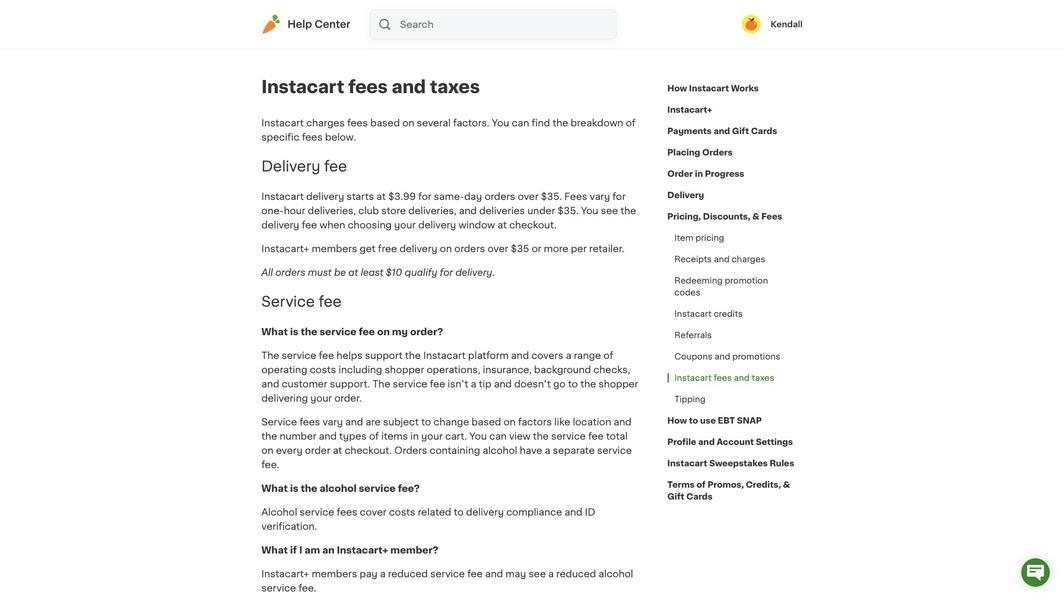 Task type: vqa. For each thing, say whether or not it's contained in the screenshot.
The service fee helps support the Instacart platform and covers a range of operating costs including shopper operations, insurance, background checks, and customer support. The service fee isn't a tip and doesn't go to the shopper delivering your order. at the bottom of the page
yes



Task type: locate. For each thing, give the bounding box(es) containing it.
cover
[[360, 507, 387, 517]]

1 horizontal spatial &
[[783, 481, 790, 489]]

ebt
[[718, 417, 735, 425]]

fees inside service fees vary and are subject to change based on factors like location and the number and types of items in your cart. you can view the service fee total on every order at checkout. orders containing alcohol have a separate service fee.
[[300, 417, 320, 427]]

order
[[668, 170, 693, 178]]

isn't
[[448, 379, 469, 389]]

service
[[261, 295, 315, 309], [261, 417, 297, 427]]

$10
[[386, 268, 402, 277]]

1 vertical spatial instacart fees and taxes
[[675, 374, 775, 382]]

service down if
[[261, 583, 296, 593]]

total
[[606, 431, 628, 441]]

instacart credits link
[[668, 303, 750, 325]]

fee. down am
[[299, 583, 316, 593]]

0 vertical spatial service
[[261, 295, 315, 309]]

1 horizontal spatial see
[[601, 206, 618, 215]]

delivery link
[[668, 185, 704, 206]]

0 vertical spatial members
[[312, 244, 357, 253]]

breakdown
[[571, 118, 624, 128]]

0 horizontal spatial over
[[488, 244, 509, 253]]

of right terms
[[697, 481, 706, 489]]

account
[[717, 438, 754, 446]]

fee down below.
[[324, 160, 347, 173]]

1 is from the top
[[290, 327, 299, 336]]

vary inside service fees vary and are subject to change based on factors like location and the number and types of items in your cart. you can view the service fee total on every order at checkout. orders containing alcohol have a separate service fee.
[[323, 417, 343, 427]]

vary
[[590, 192, 610, 201], [323, 417, 343, 427]]

fees inside instacart delivery starts at $3.99 for same-day orders over $35. fees vary for one-hour deliveries, club store deliveries, and deliveries under $35. you see the delivery fee when choosing your delivery window at checkout.
[[564, 192, 588, 201]]

1 vertical spatial charges
[[732, 255, 766, 264]]

pricing,
[[668, 213, 701, 221]]

to right go
[[568, 379, 578, 389]]

fees right discounts,
[[762, 213, 783, 221]]

0 horizontal spatial delivery
[[261, 160, 320, 173]]

0 horizontal spatial your
[[310, 393, 332, 403]]

instacart fees and taxes
[[261, 78, 480, 96], [675, 374, 775, 382]]

service inside service fees vary and are subject to change based on factors like location and the number and types of items in your cart. you can view the service fee total on every order at checkout. orders containing alcohol have a separate service fee.
[[261, 417, 297, 427]]

0 horizontal spatial reduced
[[388, 569, 428, 579]]

1 horizontal spatial checkout.
[[509, 220, 557, 230]]

center
[[315, 20, 351, 29]]

coupons and promotions
[[675, 353, 781, 361]]

in down "subject"
[[410, 431, 419, 441]]

2 vertical spatial orders
[[275, 268, 306, 277]]

including
[[339, 365, 382, 374]]

service up verification.
[[300, 507, 334, 517]]

fee left "may"
[[467, 569, 483, 579]]

1 horizontal spatial delivery
[[668, 191, 704, 199]]

checkout. down types
[[345, 446, 392, 455]]

0 horizontal spatial you
[[470, 431, 487, 441]]

checkout. inside service fees vary and are subject to change based on factors like location and the number and types of items in your cart. you can view the service fee total on every order at checkout. orders containing alcohol have a separate service fee.
[[345, 446, 392, 455]]

cards down works
[[751, 127, 777, 135]]

1 vertical spatial vary
[[323, 417, 343, 427]]

are
[[366, 417, 381, 427]]

all orders must be at least $10 qualify for delivery.
[[261, 268, 495, 277]]

0 horizontal spatial orders
[[395, 446, 427, 455]]

2 how from the top
[[668, 417, 687, 425]]

0 vertical spatial checkout.
[[509, 220, 557, 230]]

delivery up when
[[306, 192, 344, 201]]

checkout. inside instacart delivery starts at $3.99 for same-day orders over $35. fees vary for one-hour deliveries, club store deliveries, and deliveries under $35. you see the delivery fee when choosing your delivery window at checkout.
[[509, 220, 557, 230]]

fees inside alcohol service fees cover costs related to delivery compliance and id verification.
[[337, 507, 358, 517]]

orders right all
[[275, 268, 306, 277]]

and up several on the left of the page
[[392, 78, 426, 96]]

instacart+ members get free delivery on orders over $35 or more per retailer.
[[261, 244, 627, 253]]

instacart fees and taxes inside instacart fees and taxes link
[[675, 374, 775, 382]]

Search search field
[[399, 10, 616, 39]]

fees up per
[[564, 192, 588, 201]]

placing orders link
[[668, 142, 733, 163]]

and up total in the right of the page
[[614, 417, 632, 427]]

1 vertical spatial can
[[489, 431, 507, 441]]

what left if
[[261, 545, 288, 555]]

1 horizontal spatial reduced
[[556, 569, 596, 579]]

delivery down the specific
[[261, 160, 320, 173]]

taxes up factors.
[[430, 78, 480, 96]]

for down instacart+ members get free delivery on orders over $35 or more per retailer.
[[440, 268, 453, 277]]

0 vertical spatial alcohol
[[483, 446, 517, 455]]

fees
[[564, 192, 588, 201], [762, 213, 783, 221]]

1 horizontal spatial based
[[472, 417, 501, 427]]

0 horizontal spatial fee.
[[261, 460, 279, 469]]

instacart+ inside instacart+ members pay a reduced service fee and may see a reduced alcohol service fee.
[[261, 569, 309, 579]]

of inside terms of promos, credits, & gift cards
[[697, 481, 706, 489]]

instacart inside instacart charges fees based on several factors. you can find the breakdown of specific fees below.
[[261, 118, 304, 128]]

fee
[[324, 160, 347, 173], [302, 220, 317, 230], [319, 295, 342, 309], [359, 327, 375, 336], [319, 351, 334, 360], [430, 379, 445, 389], [588, 431, 604, 441], [467, 569, 483, 579]]

1 horizontal spatial can
[[512, 118, 529, 128]]

over left $35
[[488, 244, 509, 253]]

and inside instacart delivery starts at $3.99 for same-day orders over $35. fees vary for one-hour deliveries, club store deliveries, and deliveries under $35. you see the delivery fee when choosing your delivery window at checkout.
[[459, 206, 477, 215]]

checkout. down under
[[509, 220, 557, 230]]

orders
[[485, 192, 515, 201], [454, 244, 485, 253], [275, 268, 306, 277]]

factors.
[[453, 118, 490, 128]]

orders down items on the bottom
[[395, 446, 427, 455]]

0 vertical spatial instacart fees and taxes
[[261, 78, 480, 96]]

1 vertical spatial members
[[312, 569, 357, 579]]

per
[[571, 244, 587, 253]]

1 vertical spatial see
[[529, 569, 546, 579]]

members for pay
[[312, 569, 357, 579]]

1 horizontal spatial alcohol
[[483, 446, 517, 455]]

checkout.
[[509, 220, 557, 230], [345, 446, 392, 455]]

0 horizontal spatial cards
[[686, 493, 713, 501]]

have
[[520, 446, 543, 455]]

1 vertical spatial alcohol
[[320, 484, 357, 493]]

how to use ebt snap link
[[668, 410, 762, 432]]

see right "may"
[[529, 569, 546, 579]]

on left the my
[[377, 327, 390, 336]]

your down the customer
[[310, 393, 332, 403]]

0 vertical spatial over
[[518, 192, 539, 201]]

promotions
[[733, 353, 781, 361]]

of right breakdown
[[626, 118, 636, 128]]

same-
[[434, 192, 464, 201]]

the
[[553, 118, 568, 128], [621, 206, 636, 215], [301, 327, 317, 336], [405, 351, 421, 360], [581, 379, 596, 389], [261, 431, 277, 441], [533, 431, 549, 441], [301, 484, 317, 493]]

shopper down support
[[385, 365, 424, 374]]

how up instacart+ link
[[668, 84, 687, 93]]

in
[[695, 170, 703, 178], [410, 431, 419, 441]]

2 vertical spatial your
[[421, 431, 443, 441]]

orders down payments and gift cards
[[702, 148, 733, 157]]

can inside service fees vary and are subject to change based on factors like location and the number and types of items in your cart. you can view the service fee total on every order at checkout. orders containing alcohol have a separate service fee.
[[489, 431, 507, 441]]

you inside service fees vary and are subject to change based on factors like location and the number and types of items in your cart. you can view the service fee total on every order at checkout. orders containing alcohol have a separate service fee.
[[470, 431, 487, 441]]

0 vertical spatial orders
[[702, 148, 733, 157]]

instacart fees and taxes down coupons and promotions
[[675, 374, 775, 382]]

1 horizontal spatial orders
[[702, 148, 733, 157]]

see inside instacart+ members pay a reduced service fee and may see a reduced alcohol service fee.
[[529, 569, 546, 579]]

taxes
[[430, 78, 480, 96], [752, 374, 775, 382]]

service up number
[[261, 417, 297, 427]]

specific
[[261, 132, 300, 142]]

instacart inside instacart sweepstakes rules link
[[668, 459, 708, 468]]

1 vertical spatial what
[[261, 484, 288, 493]]

charges up below.
[[306, 118, 345, 128]]

0 vertical spatial can
[[512, 118, 529, 128]]

at right be
[[348, 268, 358, 277]]

members down an
[[312, 569, 357, 579]]

member?
[[391, 545, 439, 555]]

for right the $3.99
[[418, 192, 432, 201]]

2 horizontal spatial your
[[421, 431, 443, 441]]

1 members from the top
[[312, 244, 357, 253]]

delivery up instacart+ members get free delivery on orders over $35 or more per retailer.
[[418, 220, 456, 230]]

1 vertical spatial checkout.
[[345, 446, 392, 455]]

customer
[[282, 379, 327, 389]]

the down the service fee
[[301, 327, 317, 336]]

2 deliveries, from the left
[[408, 206, 457, 215]]

of up checks,
[[604, 351, 614, 360]]

1 vertical spatial gift
[[668, 493, 685, 501]]

vary up types
[[323, 417, 343, 427]]

0 vertical spatial how
[[668, 84, 687, 93]]

1 vertical spatial you
[[581, 206, 599, 215]]

gift
[[732, 127, 749, 135], [668, 493, 685, 501]]

pay
[[360, 569, 378, 579]]

one-
[[261, 206, 284, 215]]

how for how to use ebt snap
[[668, 417, 687, 425]]

0 horizontal spatial charges
[[306, 118, 345, 128]]

1 vertical spatial &
[[783, 481, 790, 489]]

0 vertical spatial what
[[261, 327, 288, 336]]

vary up retailer. on the top of the page
[[590, 192, 610, 201]]

on left several on the left of the page
[[402, 118, 415, 128]]

1 deliveries, from the left
[[308, 206, 356, 215]]

instacart+ for instacart+
[[668, 106, 713, 114]]

1 horizontal spatial over
[[518, 192, 539, 201]]

1 vertical spatial delivery
[[668, 191, 704, 199]]

1 horizontal spatial the
[[373, 379, 390, 389]]

deliveries, down same-
[[408, 206, 457, 215]]

to inside service fees vary and are subject to change based on factors like location and the number and types of items in your cart. you can view the service fee total on every order at checkout. orders containing alcohol have a separate service fee.
[[421, 417, 431, 427]]

item
[[675, 234, 694, 242]]

more
[[544, 244, 569, 253]]

1 vertical spatial orders
[[454, 244, 485, 253]]

background
[[534, 365, 591, 374]]

0 horizontal spatial in
[[410, 431, 419, 441]]

1 vertical spatial orders
[[395, 446, 427, 455]]

the right find
[[553, 118, 568, 128]]

fees
[[348, 78, 388, 96], [347, 118, 368, 128], [302, 132, 323, 142], [714, 374, 732, 382], [300, 417, 320, 427], [337, 507, 358, 517]]

0 horizontal spatial can
[[489, 431, 507, 441]]

1 vertical spatial shopper
[[599, 379, 638, 389]]

what is the service fee on my order?
[[261, 327, 443, 336]]

terms of promos, credits, & gift cards link
[[668, 474, 803, 508]]

fee down location
[[588, 431, 604, 441]]

1 vertical spatial how
[[668, 417, 687, 425]]

location
[[573, 417, 611, 427]]

2 horizontal spatial you
[[581, 206, 599, 215]]

& down rules
[[783, 481, 790, 489]]

members inside instacart+ members pay a reduced service fee and may see a reduced alcohol service fee.
[[312, 569, 357, 579]]

fee.
[[261, 460, 279, 469], [299, 583, 316, 593]]

taxes down the promotions
[[752, 374, 775, 382]]

1 horizontal spatial instacart fees and taxes
[[675, 374, 775, 382]]

1 horizontal spatial taxes
[[752, 374, 775, 382]]

user avatar image
[[742, 15, 761, 34]]

the inside instacart delivery starts at $3.99 for same-day orders over $35. fees vary for one-hour deliveries, club store deliveries, and deliveries under $35. you see the delivery fee when choosing your delivery window at checkout.
[[621, 206, 636, 215]]

0 vertical spatial taxes
[[430, 78, 480, 96]]

discounts,
[[703, 213, 751, 221]]

instacart inside 'instacart credits' link
[[675, 310, 712, 318]]

instacart image
[[261, 15, 280, 34]]

you up per
[[581, 206, 599, 215]]

of
[[626, 118, 636, 128], [604, 351, 614, 360], [369, 431, 379, 441], [697, 481, 706, 489]]

costs inside alcohol service fees cover costs related to delivery compliance and id verification.
[[389, 507, 416, 517]]

what for what is the alcohol service fee?
[[261, 484, 288, 493]]

0 horizontal spatial &
[[753, 213, 760, 221]]

0 vertical spatial your
[[394, 220, 416, 230]]

service down all
[[261, 295, 315, 309]]

delivery
[[306, 192, 344, 201], [261, 220, 299, 230], [418, 220, 456, 230], [400, 244, 437, 253], [466, 507, 504, 517]]

gift inside terms of promos, credits, & gift cards
[[668, 493, 685, 501]]

to left change
[[421, 417, 431, 427]]

0 horizontal spatial vary
[[323, 417, 343, 427]]

the down the my
[[405, 351, 421, 360]]

profile
[[668, 438, 696, 446]]

2 vertical spatial alcohol
[[599, 569, 633, 579]]

gift down works
[[732, 127, 749, 135]]

and left "id"
[[565, 507, 583, 517]]

shopper
[[385, 365, 424, 374], [599, 379, 638, 389]]

at up store
[[377, 192, 386, 201]]

order
[[305, 446, 330, 455]]

you right factors.
[[492, 118, 509, 128]]

0 horizontal spatial based
[[370, 118, 400, 128]]

coupons and promotions link
[[668, 346, 788, 367]]

cards
[[751, 127, 777, 135], [686, 493, 713, 501]]

is up alcohol
[[290, 484, 299, 493]]

fee inside instacart delivery starts at $3.99 for same-day orders over $35. fees vary for one-hour deliveries, club store deliveries, and deliveries under $35. you see the delivery fee when choosing your delivery window at checkout.
[[302, 220, 317, 230]]

use
[[700, 417, 716, 425]]

and up order
[[319, 431, 337, 441]]

for up retailer. on the top of the page
[[613, 192, 626, 201]]

1 what from the top
[[261, 327, 288, 336]]

service fees vary and are subject to change based on factors like location and the number and types of items in your cart. you can view the service fee total on every order at checkout. orders containing alcohol have a separate service fee.
[[261, 417, 632, 469]]

1 vertical spatial cards
[[686, 493, 713, 501]]

be
[[334, 268, 346, 277]]

receipts
[[675, 255, 712, 264]]

0 vertical spatial charges
[[306, 118, 345, 128]]

instacart inside the service fee helps support the instacart platform and covers a range of operating costs including shopper operations, insurance, background checks, and customer support. the service fee isn't a tip and doesn't go to the shopper delivering your order.
[[423, 351, 466, 360]]

1 vertical spatial costs
[[389, 507, 416, 517]]

number
[[280, 431, 317, 441]]

and up insurance,
[[511, 351, 529, 360]]

and down 'pricing'
[[714, 255, 730, 264]]

based right change
[[472, 417, 501, 427]]

instacart inside instacart fees and taxes link
[[675, 374, 712, 382]]

can left find
[[512, 118, 529, 128]]

2 horizontal spatial alcohol
[[599, 569, 633, 579]]

what for what is the service fee on my order?
[[261, 327, 288, 336]]

0 horizontal spatial see
[[529, 569, 546, 579]]

1 reduced from the left
[[388, 569, 428, 579]]

0 vertical spatial the
[[261, 351, 279, 360]]

delivery down one-
[[261, 220, 299, 230]]

0 horizontal spatial costs
[[310, 365, 336, 374]]

a
[[566, 351, 572, 360], [471, 379, 477, 389], [545, 446, 551, 455], [380, 569, 386, 579], [548, 569, 554, 579]]

cards inside terms of promos, credits, & gift cards
[[686, 493, 713, 501]]

0 horizontal spatial shopper
[[385, 365, 424, 374]]

members for get
[[312, 244, 357, 253]]

service down total in the right of the page
[[597, 446, 632, 455]]

0 vertical spatial you
[[492, 118, 509, 128]]

costs up the customer
[[310, 365, 336, 374]]

go
[[553, 379, 566, 389]]

instacart fees and taxes up below.
[[261, 78, 480, 96]]

the up retailer. on the top of the page
[[621, 206, 636, 215]]

to inside alcohol service fees cover costs related to delivery compliance and id verification.
[[454, 507, 464, 517]]

charges
[[306, 118, 345, 128], [732, 255, 766, 264]]

0 vertical spatial vary
[[590, 192, 610, 201]]

if
[[290, 545, 297, 555]]

you right "cart."
[[470, 431, 487, 441]]

3 what from the top
[[261, 545, 288, 555]]

over
[[518, 192, 539, 201], [488, 244, 509, 253]]

2 service from the top
[[261, 417, 297, 427]]

1 horizontal spatial vary
[[590, 192, 610, 201]]

terms
[[668, 481, 695, 489]]

0 horizontal spatial fees
[[564, 192, 588, 201]]

below.
[[325, 132, 356, 142]]

2 what from the top
[[261, 484, 288, 493]]

1 horizontal spatial cards
[[751, 127, 777, 135]]

0 vertical spatial see
[[601, 206, 618, 215]]

0 vertical spatial delivery
[[261, 160, 320, 173]]

0 horizontal spatial deliveries,
[[308, 206, 356, 215]]

0 vertical spatial costs
[[310, 365, 336, 374]]

0 horizontal spatial taxes
[[430, 78, 480, 96]]

what for what if i am an instacart+ member?
[[261, 545, 288, 555]]

credits,
[[746, 481, 781, 489]]

2 members from the top
[[312, 569, 357, 579]]

1 vertical spatial fee.
[[299, 583, 316, 593]]

costs
[[310, 365, 336, 374], [389, 507, 416, 517]]

0 vertical spatial orders
[[485, 192, 515, 201]]

on down instacart delivery starts at $3.99 for same-day orders over $35. fees vary for one-hour deliveries, club store deliveries, and deliveries under $35. you see the delivery fee when choosing your delivery window at checkout.
[[440, 244, 452, 253]]

tipping
[[675, 395, 706, 404]]

service up helps
[[320, 327, 357, 336]]

delivery fee
[[261, 160, 347, 173]]

1 service from the top
[[261, 295, 315, 309]]

1 vertical spatial over
[[488, 244, 509, 253]]

2 is from the top
[[290, 484, 299, 493]]

view
[[509, 431, 531, 441]]

gift down terms
[[668, 493, 685, 501]]

the inside instacart charges fees based on several factors. you can find the breakdown of specific fees below.
[[553, 118, 568, 128]]

can inside instacart charges fees based on several factors. you can find the breakdown of specific fees below.
[[512, 118, 529, 128]]

instacart+ up all
[[261, 244, 309, 253]]

alcohol
[[483, 446, 517, 455], [320, 484, 357, 493], [599, 569, 633, 579]]

1 vertical spatial in
[[410, 431, 419, 441]]

1 how from the top
[[668, 84, 687, 93]]

a right have
[[545, 446, 551, 455]]

0 horizontal spatial for
[[418, 192, 432, 201]]

your down store
[[394, 220, 416, 230]]

your down change
[[421, 431, 443, 441]]

deliveries, up when
[[308, 206, 356, 215]]

all
[[261, 268, 273, 277]]

$35. right under
[[558, 206, 579, 215]]

insurance,
[[483, 365, 532, 374]]

0 horizontal spatial instacart fees and taxes
[[261, 78, 480, 96]]

at right order
[[333, 446, 342, 455]]

service for service fees vary and are subject to change based on factors like location and the number and types of items in your cart. you can view the service fee total on every order at checkout. orders containing alcohol have a separate service fee.
[[261, 417, 297, 427]]

of inside service fees vary and are subject to change based on factors like location and the number and types of items in your cart. you can view the service fee total on every order at checkout. orders containing alcohol have a separate service fee.
[[369, 431, 379, 441]]

0 vertical spatial based
[[370, 118, 400, 128]]

and up instacart fees and taxes link
[[715, 353, 730, 361]]

1 horizontal spatial fee.
[[299, 583, 316, 593]]

instacart+
[[668, 106, 713, 114], [261, 244, 309, 253], [337, 545, 388, 555], [261, 569, 309, 579]]

fee. down every
[[261, 460, 279, 469]]

based left several on the left of the page
[[370, 118, 400, 128]]

you inside instacart delivery starts at $3.99 for same-day orders over $35. fees vary for one-hour deliveries, club store deliveries, and deliveries under $35. you see the delivery fee when choosing your delivery window at checkout.
[[581, 206, 599, 215]]

what is the alcohol service fee?
[[261, 484, 420, 493]]

&
[[753, 213, 760, 221], [783, 481, 790, 489]]

see up retailer. on the top of the page
[[601, 206, 618, 215]]

instacart inside the 'how instacart works' link
[[689, 84, 729, 93]]

service down the member?
[[430, 569, 465, 579]]

vary inside instacart delivery starts at $3.99 for same-day orders over $35. fees vary for one-hour deliveries, club store deliveries, and deliveries under $35. you see the delivery fee when choosing your delivery window at checkout.
[[590, 192, 610, 201]]



Task type: describe. For each thing, give the bounding box(es) containing it.
at down deliveries
[[498, 220, 507, 230]]

profile and account settings link
[[668, 432, 793, 453]]

am
[[305, 545, 320, 555]]

alcohol inside instacart+ members pay a reduced service fee and may see a reduced alcohol service fee.
[[599, 569, 633, 579]]

item pricing
[[675, 234, 724, 242]]

on inside instacart charges fees based on several factors. you can find the breakdown of specific fees below.
[[402, 118, 415, 128]]

instacart+ link
[[668, 99, 713, 121]]

factors
[[518, 417, 552, 427]]

fee. inside service fees vary and are subject to change based on factors like location and the number and types of items in your cart. you can view the service fee total on every order at checkout. orders containing alcohol have a separate service fee.
[[261, 460, 279, 469]]

order.
[[334, 393, 362, 403]]

your inside service fees vary and are subject to change based on factors like location and the number and types of items in your cart. you can view the service fee total on every order at checkout. orders containing alcohol have a separate service fee.
[[421, 431, 443, 441]]

the service fee helps support the instacart platform and covers a range of operating costs including shopper operations, insurance, background checks, and customer support. the service fee isn't a tip and doesn't go to the shopper delivering your order.
[[261, 351, 638, 403]]

payments
[[668, 127, 712, 135]]

based inside service fees vary and are subject to change based on factors like location and the number and types of items in your cart. you can view the service fee total on every order at checkout. orders containing alcohol have a separate service fee.
[[472, 417, 501, 427]]

tipping link
[[668, 389, 713, 410]]

tip
[[479, 379, 492, 389]]

see inside instacart delivery starts at $3.99 for same-day orders over $35. fees vary for one-hour deliveries, club store deliveries, and deliveries under $35. you see the delivery fee when choosing your delivery window at checkout.
[[601, 206, 618, 215]]

pricing, discounts, & fees link
[[668, 206, 783, 227]]

on left every
[[261, 446, 274, 455]]

delivery for delivery fee
[[261, 160, 320, 173]]

fee down be
[[319, 295, 342, 309]]

0 horizontal spatial the
[[261, 351, 279, 360]]

find
[[532, 118, 550, 128]]

the down checks,
[[581, 379, 596, 389]]

service inside alcohol service fees cover costs related to delivery compliance and id verification.
[[300, 507, 334, 517]]

fees inside instacart fees and taxes link
[[714, 374, 732, 382]]

and down operating
[[261, 379, 279, 389]]

instacart inside instacart delivery starts at $3.99 for same-day orders over $35. fees vary for one-hour deliveries, club store deliveries, and deliveries under $35. you see the delivery fee when choosing your delivery window at checkout.
[[261, 192, 304, 201]]

2 horizontal spatial for
[[613, 192, 626, 201]]

1 horizontal spatial gift
[[732, 127, 749, 135]]

items
[[381, 431, 408, 441]]

& inside terms of promos, credits, & gift cards
[[783, 481, 790, 489]]

a left tip
[[471, 379, 477, 389]]

based inside instacart charges fees based on several factors. you can find the breakdown of specific fees below.
[[370, 118, 400, 128]]

retailer.
[[589, 244, 625, 253]]

of inside instacart charges fees based on several factors. you can find the breakdown of specific fees below.
[[626, 118, 636, 128]]

under
[[528, 206, 555, 215]]

deliveries
[[479, 206, 525, 215]]

alcohol inside service fees vary and are subject to change based on factors like location and the number and types of items in your cart. you can view the service fee total on every order at checkout. orders containing alcohol have a separate service fee.
[[483, 446, 517, 455]]

instacart+ members pay a reduced service fee and may see a reduced alcohol service fee.
[[261, 569, 633, 593]]

the down order
[[301, 484, 317, 493]]

over inside instacart delivery starts at $3.99 for same-day orders over $35. fees vary for one-hour deliveries, club store deliveries, and deliveries under $35. you see the delivery fee when choosing your delivery window at checkout.
[[518, 192, 539, 201]]

1 vertical spatial $35.
[[558, 206, 579, 215]]

and up types
[[345, 417, 363, 427]]

instacart+ for instacart+ members get free delivery on orders over $35 or more per retailer.
[[261, 244, 309, 253]]

0 vertical spatial shopper
[[385, 365, 424, 374]]

free
[[378, 244, 397, 253]]

instacart+ for instacart+ members pay a reduced service fee and may see a reduced alcohol service fee.
[[261, 569, 309, 579]]

fee up support
[[359, 327, 375, 336]]

and inside 'link'
[[715, 353, 730, 361]]

delivery up qualify
[[400, 244, 437, 253]]

2 reduced from the left
[[556, 569, 596, 579]]

you inside instacart charges fees based on several factors. you can find the breakdown of specific fees below.
[[492, 118, 509, 128]]

receipts and charges
[[675, 255, 766, 264]]

service up operating
[[282, 351, 316, 360]]

item pricing link
[[668, 227, 732, 249]]

instacart sweepstakes rules link
[[668, 453, 795, 474]]

subject
[[383, 417, 419, 427]]

range
[[574, 351, 601, 360]]

is for alcohol
[[290, 484, 299, 493]]

delivery for delivery
[[668, 191, 704, 199]]

rules
[[770, 459, 795, 468]]

and inside alcohol service fees cover costs related to delivery compliance and id verification.
[[565, 507, 583, 517]]

service up separate on the right
[[551, 431, 586, 441]]

and down insurance,
[[494, 379, 512, 389]]

$35
[[511, 244, 529, 253]]

change
[[434, 417, 469, 427]]

least
[[361, 268, 384, 277]]

orders inside instacart delivery starts at $3.99 for same-day orders over $35. fees vary for one-hour deliveries, club store deliveries, and deliveries under $35. you see the delivery fee when choosing your delivery window at checkout.
[[485, 192, 515, 201]]

in inside service fees vary and are subject to change based on factors like location and the number and types of items in your cart. you can view the service fee total on every order at checkout. orders containing alcohol have a separate service fee.
[[410, 431, 419, 441]]

my
[[392, 327, 408, 336]]

several
[[417, 118, 451, 128]]

helps
[[337, 351, 363, 360]]

$3.99
[[388, 192, 416, 201]]

cart.
[[445, 431, 467, 441]]

orders inside service fees vary and are subject to change based on factors like location and the number and types of items in your cart. you can view the service fee total on every order at checkout. orders containing alcohol have a separate service fee.
[[395, 446, 427, 455]]

a up background
[[566, 351, 572, 360]]

credits
[[714, 310, 743, 318]]

types
[[339, 431, 367, 441]]

the down factors
[[533, 431, 549, 441]]

1 horizontal spatial charges
[[732, 255, 766, 264]]

fee. inside instacart+ members pay a reduced service fee and may see a reduced alcohol service fee.
[[299, 583, 316, 593]]

is for service
[[290, 327, 299, 336]]

must
[[308, 268, 332, 277]]

0 horizontal spatial alcohol
[[320, 484, 357, 493]]

to left use
[[689, 417, 698, 425]]

when
[[320, 220, 345, 230]]

placing orders
[[668, 148, 733, 157]]

may
[[506, 569, 526, 579]]

redeeming promotion codes link
[[668, 270, 803, 303]]

1 horizontal spatial in
[[695, 170, 703, 178]]

on up view
[[504, 417, 516, 427]]

separate
[[553, 446, 595, 455]]

a inside service fees vary and are subject to change based on factors like location and the number and types of items in your cart. you can view the service fee total on every order at checkout. orders containing alcohol have a separate service fee.
[[545, 446, 551, 455]]

qualify
[[405, 268, 437, 277]]

of inside the service fee helps support the instacart platform and covers a range of operating costs including shopper operations, insurance, background checks, and customer support. the service fee isn't a tip and doesn't go to the shopper delivering your order.
[[604, 351, 614, 360]]

instacart fees and taxes link
[[668, 367, 782, 389]]

how for how instacart works
[[668, 84, 687, 93]]

1 horizontal spatial shopper
[[599, 379, 638, 389]]

instacart credits
[[675, 310, 743, 318]]

at inside service fees vary and are subject to change based on factors like location and the number and types of items in your cart. you can view the service fee total on every order at checkout. orders containing alcohol have a separate service fee.
[[333, 446, 342, 455]]

and down coupons and promotions 'link'
[[734, 374, 750, 382]]

a right pay
[[380, 569, 386, 579]]

containing
[[430, 446, 480, 455]]

platform
[[468, 351, 509, 360]]

help
[[288, 20, 312, 29]]

instacart+ up pay
[[337, 545, 388, 555]]

fee inside instacart+ members pay a reduced service fee and may see a reduced alcohol service fee.
[[467, 569, 483, 579]]

compliance
[[506, 507, 562, 517]]

payments and gift cards link
[[668, 121, 777, 142]]

1 horizontal spatial for
[[440, 268, 453, 277]]

fee?
[[398, 484, 420, 493]]

support.
[[330, 379, 370, 389]]

to inside the service fee helps support the instacart platform and covers a range of operating costs including shopper operations, insurance, background checks, and customer support. the service fee isn't a tip and doesn't go to the shopper delivering your order.
[[568, 379, 578, 389]]

redeeming
[[675, 277, 723, 285]]

0 vertical spatial $35.
[[541, 192, 562, 201]]

service for service fee
[[261, 295, 315, 309]]

costs inside the service fee helps support the instacart platform and covers a range of operating costs including shopper operations, insurance, background checks, and customer support. the service fee isn't a tip and doesn't go to the shopper delivering your order.
[[310, 365, 336, 374]]

instacart charges fees based on several factors. you can find the breakdown of specific fees below.
[[261, 118, 636, 142]]

and down use
[[698, 438, 715, 446]]

0 vertical spatial cards
[[751, 127, 777, 135]]

service fee
[[261, 295, 342, 309]]

the up every
[[261, 431, 277, 441]]

doesn't
[[514, 379, 551, 389]]

your inside instacart delivery starts at $3.99 for same-day orders over $35. fees vary for one-hour deliveries, club store deliveries, and deliveries under $35. you see the delivery fee when choosing your delivery window at checkout.
[[394, 220, 416, 230]]

0 vertical spatial &
[[753, 213, 760, 221]]

sweepstakes
[[709, 459, 768, 468]]

service down support
[[393, 379, 428, 389]]

fee left isn't
[[430, 379, 445, 389]]

alcohol
[[261, 507, 297, 517]]

service up cover at the left bottom of page
[[359, 484, 396, 493]]

like
[[554, 417, 571, 427]]

and inside instacart+ members pay a reduced service fee and may see a reduced alcohol service fee.
[[485, 569, 503, 579]]

progress
[[705, 170, 744, 178]]

a right "may"
[[548, 569, 554, 579]]

order?
[[410, 327, 443, 336]]

covers
[[532, 351, 564, 360]]

1 horizontal spatial fees
[[762, 213, 783, 221]]

starts
[[347, 192, 374, 201]]

promos,
[[708, 481, 744, 489]]

and up the placing orders link
[[714, 127, 730, 135]]

order in progress
[[668, 170, 744, 178]]

referrals link
[[668, 325, 719, 346]]

how instacart works
[[668, 84, 759, 93]]

store
[[381, 206, 406, 215]]

referrals
[[675, 331, 712, 340]]

coupons
[[675, 353, 713, 361]]

charges inside instacart charges fees based on several factors. you can find the breakdown of specific fees below.
[[306, 118, 345, 128]]

fee inside service fees vary and are subject to change based on factors like location and the number and types of items in your cart. you can view the service fee total on every order at checkout. orders containing alcohol have a separate service fee.
[[588, 431, 604, 441]]

1 vertical spatial the
[[373, 379, 390, 389]]

delivery.
[[456, 268, 495, 277]]

related
[[418, 507, 451, 517]]

1 vertical spatial taxes
[[752, 374, 775, 382]]

id
[[585, 507, 596, 517]]

or
[[532, 244, 542, 253]]

your inside the service fee helps support the instacart platform and covers a range of operating costs including shopper operations, insurance, background checks, and customer support. the service fee isn't a tip and doesn't go to the shopper delivering your order.
[[310, 393, 332, 403]]

settings
[[756, 438, 793, 446]]

support
[[365, 351, 403, 360]]

verification.
[[261, 522, 317, 531]]

promotion
[[725, 277, 768, 285]]

delivery inside alcohol service fees cover costs related to delivery compliance and id verification.
[[466, 507, 504, 517]]

redeeming promotion codes
[[675, 277, 768, 297]]

fee left helps
[[319, 351, 334, 360]]



